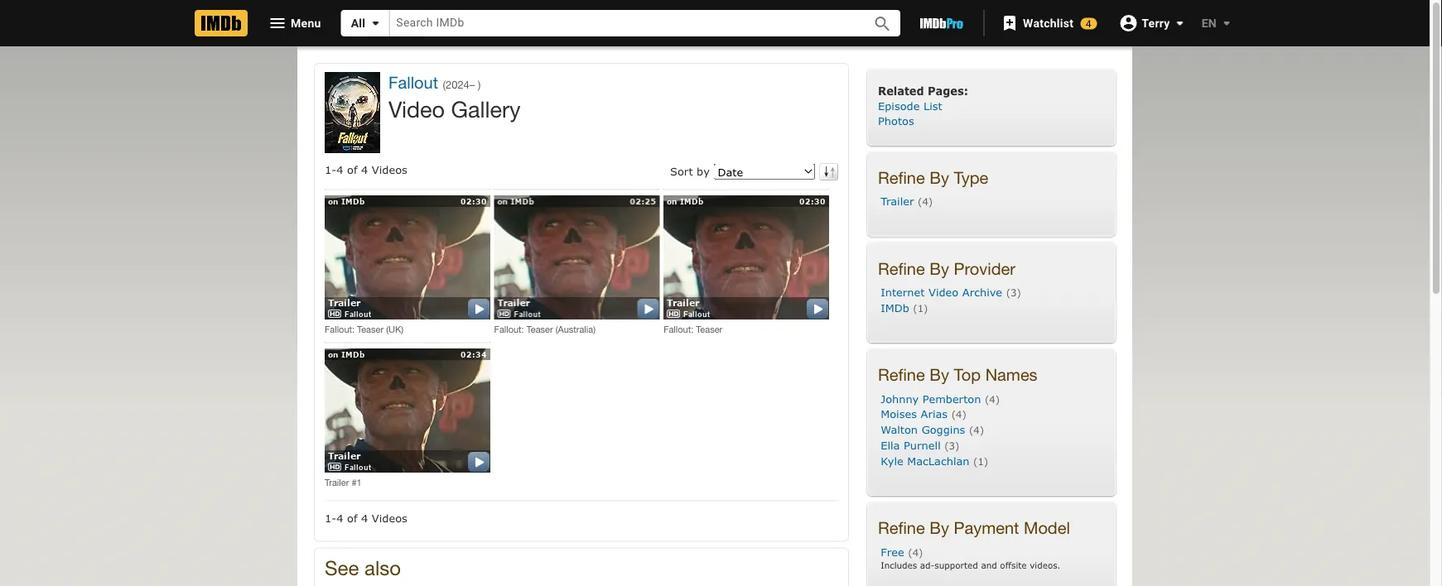 Task type: vqa. For each thing, say whether or not it's contained in the screenshot.
leftmost his
no



Task type: describe. For each thing, give the bounding box(es) containing it.
refine by payment model free (4) includes ad-supported and offsite videos.
[[878, 519, 1071, 570]]

pages:
[[928, 84, 969, 97]]

free link
[[881, 546, 905, 559]]

menu image
[[268, 13, 288, 33]]

(1) inside "refine by provider internet video archive (3) imdb (1)"
[[914, 302, 928, 314]]

archive
[[963, 286, 1003, 299]]

walton
[[881, 424, 918, 436]]

refine by type trailer (4)
[[878, 168, 989, 208]]

episode list link
[[878, 99, 943, 112]]

refine by top names johnny pemberton (4) moises arias (4) walton goggins (4) ella purnell (3) kyle maclachlan (1)
[[878, 365, 1038, 468]]

All search field
[[341, 10, 901, 36]]

fallout: teaser
[[664, 324, 723, 335]]

kyle maclachlan link
[[881, 455, 970, 468]]

top
[[954, 365, 981, 385]]

menu button
[[254, 10, 334, 36]]

trailer #1
[[325, 478, 362, 488]]

kyle
[[881, 455, 904, 468]]

ad-
[[921, 560, 935, 570]]

en button
[[1189, 8, 1237, 38]]

video inside fallout (2024– ) video gallery
[[389, 96, 445, 122]]

fallout: for fallout: teaser
[[664, 324, 694, 335]]

all
[[351, 16, 366, 30]]

(australia)
[[556, 324, 596, 335]]

video inside "refine by provider internet video archive (3) imdb (1)"
[[929, 286, 959, 299]]

account circle image
[[1119, 13, 1139, 33]]

fallout: teaser (uk)
[[325, 324, 404, 335]]

moises arias link
[[881, 408, 948, 421]]

submit search image
[[873, 14, 893, 34]]

see
[[325, 556, 359, 580]]

1 of from the top
[[347, 163, 358, 176]]

(1) inside refine by top names johnny pemberton (4) moises arias (4) walton goggins (4) ella purnell (3) kyle maclachlan (1)
[[974, 456, 989, 468]]

trailer link
[[881, 195, 915, 208]]

pemberton
[[923, 392, 982, 405]]

videos.
[[1030, 560, 1061, 570]]

en
[[1202, 16, 1217, 30]]

episode
[[878, 99, 920, 112]]

johnny pemberton link
[[881, 392, 982, 405]]

terry
[[1142, 16, 1171, 30]]

(uk)
[[386, 324, 404, 335]]

Search IMDb text field
[[390, 10, 854, 36]]

(2024–
[[443, 78, 475, 91]]

by for type
[[930, 168, 950, 187]]

refine for refine by provider
[[878, 259, 925, 278]]

watchlist
[[1024, 16, 1074, 30]]

type
[[954, 168, 989, 187]]

ella
[[881, 439, 900, 452]]

trailer inside refine by type trailer (4)
[[881, 195, 915, 208]]

all button
[[341, 10, 390, 36]]

related pages: episode list photos
[[878, 84, 969, 127]]

goggins
[[922, 424, 966, 436]]

includes
[[881, 560, 917, 570]]

fallout: for fallout: teaser (uk)
[[325, 324, 355, 335]]

trailer #1 link
[[325, 442, 362, 488]]

menu
[[291, 16, 321, 30]]

2 of from the top
[[347, 512, 358, 525]]

sort by
[[670, 165, 714, 178]]

also
[[365, 556, 401, 580]]

supported
[[935, 560, 978, 570]]

arrow drop down image for all
[[366, 13, 386, 33]]

3 teaser from the left
[[696, 324, 723, 335]]

free
[[881, 546, 905, 559]]

1 videos from the top
[[372, 163, 408, 176]]

by
[[697, 165, 710, 178]]



Task type: locate. For each thing, give the bounding box(es) containing it.
1 vertical spatial video
[[929, 286, 959, 299]]

refine up internet
[[878, 259, 925, 278]]

arrow drop down image inside all button
[[366, 13, 386, 33]]

terry button
[[1111, 8, 1191, 38]]

3 refine from the top
[[878, 365, 925, 385]]

by inside refine by type trailer (4)
[[930, 168, 950, 187]]

refine inside "refine by provider internet video archive (3) imdb (1)"
[[878, 259, 925, 278]]

1 horizontal spatial (1)
[[974, 456, 989, 468]]

fallout: teaser (australia)
[[494, 324, 596, 335]]

of down fallout (tv series 2024– ) poster image at the left top of page
[[347, 163, 358, 176]]

0 horizontal spatial trailer
[[325, 478, 349, 488]]

offsite
[[1001, 560, 1027, 570]]

1 horizontal spatial (3)
[[1007, 287, 1022, 299]]

)
[[478, 78, 481, 91]]

2 arrow drop down image from the left
[[1217, 13, 1237, 33]]

arrow drop down image
[[366, 13, 386, 33], [1217, 13, 1237, 33]]

0 vertical spatial trailer
[[881, 195, 915, 208]]

1 fallout: from the left
[[325, 324, 355, 335]]

teaser for (australia)
[[527, 324, 553, 335]]

by for top
[[930, 365, 950, 385]]

videos down fallout (tv series 2024– ) poster image at the left top of page
[[372, 163, 408, 176]]

1-4 of 4 videos down fallout (tv series 2024– ) poster image at the left top of page
[[325, 163, 408, 176]]

0 horizontal spatial video
[[389, 96, 445, 122]]

2 refine from the top
[[878, 259, 925, 278]]

2 videos from the top
[[372, 512, 408, 525]]

(1) right maclachlan
[[974, 456, 989, 468]]

(3) down goggins
[[945, 440, 960, 452]]

fallout (tv series 2024– ) poster image
[[325, 72, 380, 153]]

2 horizontal spatial fallout:
[[664, 324, 694, 335]]

by inside refine by top names johnny pemberton (4) moises arias (4) walton goggins (4) ella purnell (3) kyle maclachlan (1)
[[930, 365, 950, 385]]

0 vertical spatial (1)
[[914, 302, 928, 314]]

1 vertical spatial 1-
[[325, 512, 337, 525]]

0 horizontal spatial arrow drop down image
[[366, 13, 386, 33]]

video down fallout
[[389, 96, 445, 122]]

1 horizontal spatial video
[[929, 286, 959, 299]]

0 horizontal spatial (3)
[[945, 440, 960, 452]]

1 1-4 of 4 videos from the top
[[325, 163, 408, 176]]

1 teaser from the left
[[357, 324, 384, 335]]

1 vertical spatial of
[[347, 512, 358, 525]]

fallout (2024– ) video gallery
[[389, 73, 521, 122]]

gallery
[[451, 96, 521, 122]]

by inside "refine by provider internet video archive (3) imdb (1)"
[[930, 259, 950, 278]]

fallout: teaser (australia) link
[[494, 288, 596, 335]]

none field inside all search box
[[390, 10, 854, 36]]

3 fallout: from the left
[[664, 324, 694, 335]]

provider
[[954, 259, 1016, 278]]

0 horizontal spatial fallout:
[[325, 324, 355, 335]]

0 vertical spatial videos
[[372, 163, 408, 176]]

1- down trailer #1 in the left bottom of the page
[[325, 512, 337, 525]]

photos link
[[878, 114, 915, 127]]

internet
[[881, 286, 925, 299]]

trailer down photos link
[[881, 195, 915, 208]]

1-4 of 4 videos
[[325, 163, 408, 176], [325, 512, 408, 525]]

2 by from the top
[[930, 259, 950, 278]]

names
[[986, 365, 1038, 385]]

1 vertical spatial trailer
[[325, 478, 349, 488]]

0 vertical spatial of
[[347, 163, 358, 176]]

refine for refine by type
[[878, 168, 925, 187]]

videos up also
[[372, 512, 408, 525]]

fallout: teaser link
[[664, 288, 723, 335]]

teaser
[[357, 324, 384, 335], [527, 324, 553, 335], [696, 324, 723, 335]]

(4) down names
[[985, 393, 1000, 405]]

moises
[[881, 408, 917, 421]]

by up johnny pemberton link
[[930, 365, 950, 385]]

trailer left #1
[[325, 478, 349, 488]]

None field
[[390, 10, 854, 36]]

2 horizontal spatial teaser
[[696, 324, 723, 335]]

related
[[878, 84, 924, 97]]

maclachlan
[[908, 455, 970, 468]]

(4)
[[918, 196, 933, 208], [985, 393, 1000, 405], [952, 409, 967, 421], [970, 424, 985, 436], [909, 546, 923, 559]]

walton goggins link
[[881, 424, 966, 436]]

4 refine from the top
[[878, 519, 925, 538]]

(3) right archive
[[1007, 287, 1022, 299]]

2 teaser from the left
[[527, 324, 553, 335]]

video left archive
[[929, 286, 959, 299]]

video
[[389, 96, 445, 122], [929, 286, 959, 299]]

arrow drop down image
[[1171, 13, 1191, 33]]

arias
[[921, 408, 948, 421]]

1 horizontal spatial teaser
[[527, 324, 553, 335]]

(3)
[[1007, 287, 1022, 299], [945, 440, 960, 452]]

of down #1
[[347, 512, 358, 525]]

3 by from the top
[[930, 365, 950, 385]]

imdb
[[881, 301, 910, 314]]

sort
[[670, 165, 693, 178]]

refine for refine by top names
[[878, 365, 925, 385]]

by for payment
[[930, 519, 950, 538]]

fallout link
[[389, 73, 438, 92]]

videos
[[372, 163, 408, 176], [372, 512, 408, 525]]

(4) right goggins
[[970, 424, 985, 436]]

by inside the refine by payment model free (4) includes ad-supported and offsite videos.
[[930, 519, 950, 538]]

internet video archive link
[[881, 286, 1003, 299]]

fallout: teaser (uk) link
[[325, 288, 404, 335]]

refine by provider internet video archive (3) imdb (1)
[[878, 259, 1022, 314]]

home image
[[195, 10, 248, 36]]

1 vertical spatial videos
[[372, 512, 408, 525]]

refine for refine by payment model
[[878, 519, 925, 538]]

payment
[[954, 519, 1020, 538]]

1 horizontal spatial arrow drop down image
[[1217, 13, 1237, 33]]

refine up johnny
[[878, 365, 925, 385]]

fallout
[[389, 73, 438, 92]]

0 horizontal spatial (1)
[[914, 302, 928, 314]]

(1)
[[914, 302, 928, 314], [974, 456, 989, 468]]

1 refine from the top
[[878, 168, 925, 187]]

1 horizontal spatial trailer
[[881, 195, 915, 208]]

refine inside the refine by payment model free (4) includes ad-supported and offsite videos.
[[878, 519, 925, 538]]

1 vertical spatial 1-4 of 4 videos
[[325, 512, 408, 525]]

(3) inside "refine by provider internet video archive (3) imdb (1)"
[[1007, 287, 1022, 299]]

by
[[930, 168, 950, 187], [930, 259, 950, 278], [930, 365, 950, 385], [930, 519, 950, 538]]

fallout: for fallout: teaser (australia)
[[494, 324, 524, 335]]

1 1- from the top
[[325, 163, 337, 176]]

see also
[[325, 556, 401, 580]]

#1
[[352, 478, 362, 488]]

1 vertical spatial (3)
[[945, 440, 960, 452]]

1 by from the top
[[930, 168, 950, 187]]

list
[[924, 99, 943, 112]]

(4) down pemberton
[[952, 409, 967, 421]]

4
[[1086, 18, 1092, 29], [337, 163, 343, 176], [361, 163, 368, 176], [337, 512, 343, 525], [361, 512, 368, 525]]

refine inside refine by top names johnny pemberton (4) moises arias (4) walton goggins (4) ella purnell (3) kyle maclachlan (1)
[[878, 365, 925, 385]]

0 vertical spatial 1-4 of 4 videos
[[325, 163, 408, 176]]

by for provider
[[930, 259, 950, 278]]

2 1-4 of 4 videos from the top
[[325, 512, 408, 525]]

watchlist image
[[1000, 13, 1020, 33]]

fallout:
[[325, 324, 355, 335], [494, 324, 524, 335], [664, 324, 694, 335]]

0 vertical spatial video
[[389, 96, 445, 122]]

1 vertical spatial (1)
[[974, 456, 989, 468]]

0 vertical spatial 1-
[[325, 163, 337, 176]]

purnell
[[904, 439, 941, 452]]

2 fallout: from the left
[[494, 324, 524, 335]]

refine
[[878, 168, 925, 187], [878, 259, 925, 278], [878, 365, 925, 385], [878, 519, 925, 538]]

ella purnell link
[[881, 439, 941, 452]]

by up internet video archive link
[[930, 259, 950, 278]]

1-4 of 4 videos down #1
[[325, 512, 408, 525]]

of
[[347, 163, 358, 176], [347, 512, 358, 525]]

teaser for (uk)
[[357, 324, 384, 335]]

arrow drop down image right arrow drop down icon
[[1217, 13, 1237, 33]]

(4) up ad-
[[909, 546, 923, 559]]

(4) inside the refine by payment model free (4) includes ad-supported and offsite videos.
[[909, 546, 923, 559]]

photos
[[878, 114, 915, 127]]

2 1- from the top
[[325, 512, 337, 525]]

arrow drop down image for en
[[1217, 13, 1237, 33]]

1 horizontal spatial fallout:
[[494, 324, 524, 335]]

arrow drop down image inside en button
[[1217, 13, 1237, 33]]

imdb link
[[881, 301, 910, 314]]

arrow drop down image right menu
[[366, 13, 386, 33]]

0 horizontal spatial teaser
[[357, 324, 384, 335]]

(4) inside refine by type trailer (4)
[[918, 196, 933, 208]]

(4) right trailer "link"
[[918, 196, 933, 208]]

refine up trailer "link"
[[878, 168, 925, 187]]

refine up free link
[[878, 519, 925, 538]]

trailer
[[881, 195, 915, 208], [325, 478, 349, 488]]

model
[[1024, 519, 1071, 538]]

johnny
[[881, 392, 919, 405]]

by left type
[[930, 168, 950, 187]]

1-
[[325, 163, 337, 176], [325, 512, 337, 525]]

0 vertical spatial (3)
[[1007, 287, 1022, 299]]

refine inside refine by type trailer (4)
[[878, 168, 925, 187]]

1- down fallout (tv series 2024– ) poster image at the left top of page
[[325, 163, 337, 176]]

4 by from the top
[[930, 519, 950, 538]]

and
[[982, 560, 998, 570]]

(3) inside refine by top names johnny pemberton (4) moises arias (4) walton goggins (4) ella purnell (3) kyle maclachlan (1)
[[945, 440, 960, 452]]

1 arrow drop down image from the left
[[366, 13, 386, 33]]

by up ad-
[[930, 519, 950, 538]]

(1) down internet
[[914, 302, 928, 314]]



